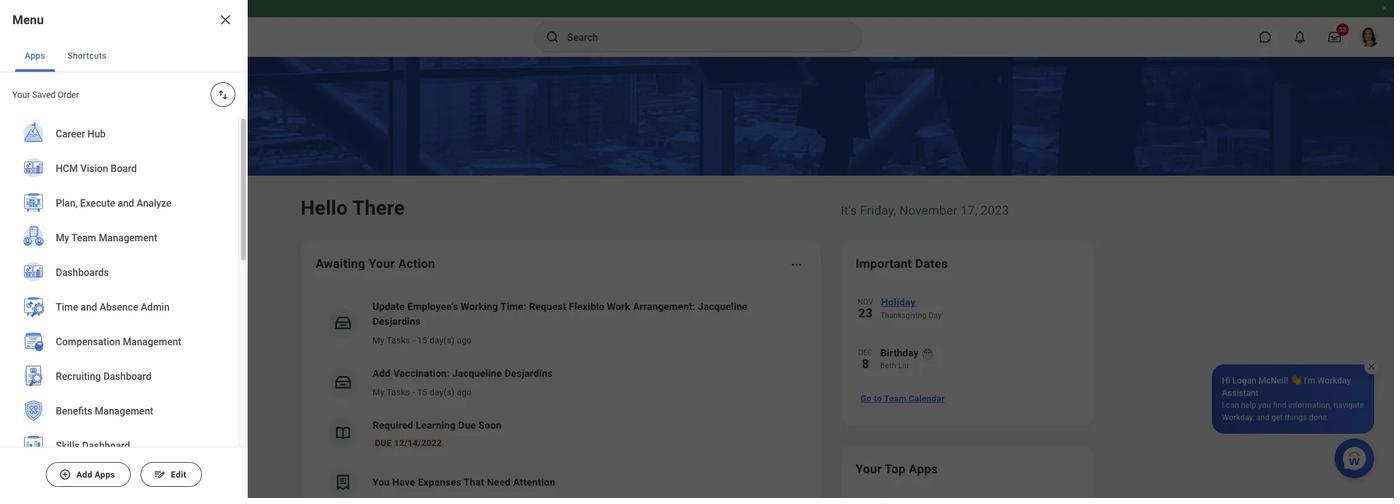 Task type: describe. For each thing, give the bounding box(es) containing it.
shortcuts button
[[58, 40, 117, 72]]

i'm
[[1304, 376, 1315, 386]]

analyze
[[137, 198, 171, 209]]

your for your saved order
[[12, 90, 30, 100]]

your top apps
[[856, 462, 938, 477]]

time and absence admin
[[56, 302, 170, 314]]

important dates
[[856, 256, 948, 271]]

add for add vaccination: jacqueline desjardins
[[373, 368, 391, 380]]

close environment banner image
[[1380, 4, 1388, 12]]

text edit image
[[153, 469, 166, 481]]

go to team calendar button
[[856, 386, 950, 411]]

menu
[[12, 12, 44, 27]]

benefits management
[[56, 406, 153, 418]]

x image
[[1367, 362, 1376, 372]]

day(s) for inbox image
[[430, 388, 455, 398]]

0 horizontal spatial and
[[81, 302, 97, 314]]

recruiting dashboard link
[[15, 360, 224, 396]]

list inside global navigation dialog
[[0, 117, 238, 499]]

you have expenses that need attention button
[[316, 458, 806, 499]]

apps inside button
[[25, 51, 45, 61]]

career hub link
[[15, 117, 224, 153]]

time
[[56, 302, 78, 314]]

apps inside button
[[95, 470, 115, 480]]

your for your top apps
[[856, 462, 882, 477]]

my team management
[[56, 232, 157, 244]]

career
[[56, 128, 85, 140]]

hcm vision board
[[56, 163, 137, 175]]

day(s) for inbox icon
[[430, 336, 455, 346]]

apps inside hello there main content
[[909, 462, 938, 477]]

hub
[[88, 128, 106, 140]]

holiday button
[[880, 295, 1078, 311]]

2023
[[981, 203, 1009, 218]]

vaccination:
[[393, 368, 450, 380]]

order
[[58, 90, 79, 100]]

hello there
[[301, 196, 405, 220]]

compensation management
[[56, 336, 181, 348]]

action
[[398, 256, 435, 271]]

learning
[[416, 420, 456, 432]]

1 vertical spatial jacqueline
[[452, 368, 502, 380]]

request
[[529, 301, 566, 313]]

my team management link
[[15, 221, 224, 257]]

update
[[373, 301, 405, 313]]

working
[[461, 301, 498, 313]]

hello
[[301, 196, 348, 220]]

nov 23
[[858, 298, 873, 321]]

my inside 'link'
[[56, 232, 69, 244]]

dashboard for recruiting dashboard
[[103, 371, 151, 383]]

execute
[[80, 198, 115, 209]]

update employee's working time: request flexible work arrangement: jacqueline desjardins
[[373, 301, 748, 328]]

skills dashboard
[[56, 440, 130, 452]]

profile logan mcneil element
[[1352, 24, 1387, 51]]

things
[[1285, 413, 1307, 422]]

board
[[111, 163, 137, 175]]

it's
[[841, 203, 857, 218]]

calendar
[[909, 394, 945, 404]]

search image
[[545, 30, 560, 45]]

dashboard for skills dashboard
[[82, 440, 130, 452]]

and inside hi logan mcneil! 👋 i'm workday assistant i can help you find information, navigate workday, and get things done.
[[1256, 413, 1269, 422]]

arrangement:
[[633, 301, 695, 313]]

you
[[1258, 401, 1271, 410]]

- for inbox icon
[[412, 336, 415, 346]]

sort image
[[217, 89, 229, 101]]

benefits management link
[[15, 394, 224, 430]]

admin
[[141, 302, 170, 314]]

dec 8
[[858, 349, 873, 372]]

there
[[352, 196, 405, 220]]

find
[[1273, 401, 1286, 410]]

birthday
[[880, 347, 919, 359]]

inbox image
[[333, 314, 352, 333]]

jacqueline inside update employee's working time: request flexible work arrangement: jacqueline desjardins
[[698, 301, 748, 313]]

hi logan mcneil! 👋 i'm workday assistant i can help you find information, navigate workday, and get things done.
[[1222, 376, 1364, 422]]

recruiting
[[56, 371, 101, 383]]

dates
[[915, 256, 948, 271]]

ago for inbox icon
[[457, 336, 472, 346]]

0 vertical spatial due
[[458, 420, 476, 432]]

global navigation dialog
[[0, 0, 248, 499]]

skills dashboard link
[[15, 429, 224, 465]]

1 horizontal spatial your
[[369, 256, 395, 271]]

0 horizontal spatial due
[[375, 438, 392, 448]]

required
[[373, 420, 413, 432]]

november
[[899, 203, 957, 218]]

liu
[[898, 362, 909, 370]]

compensation
[[56, 336, 120, 348]]

hi
[[1222, 376, 1230, 386]]

team inside 'link'
[[71, 232, 96, 244]]

absence
[[100, 302, 138, 314]]

plan, execute and analyze link
[[15, 186, 224, 222]]

dec
[[858, 349, 873, 357]]



Task type: vqa. For each thing, say whether or not it's contained in the screenshot.
the bottom "EMPLOYEE'S PHOTO (MAXIMILIAN SCHNEIDER)"
no



Task type: locate. For each thing, give the bounding box(es) containing it.
birthday 🎂 beth liu
[[880, 347, 934, 370]]

you have expenses that need attention
[[373, 477, 555, 489]]

desjardins inside update employee's working time: request flexible work arrangement: jacqueline desjardins
[[373, 316, 421, 328]]

1 horizontal spatial due
[[458, 420, 476, 432]]

my tasks - 15 day(s) ago for inbox image
[[373, 388, 472, 398]]

1 vertical spatial management
[[123, 336, 181, 348]]

day
[[929, 312, 942, 320]]

due down required
[[375, 438, 392, 448]]

0 vertical spatial dashboard
[[103, 371, 151, 383]]

plan, execute and analyze
[[56, 198, 171, 209]]

awaiting your action list
[[316, 290, 806, 499]]

0 vertical spatial my tasks - 15 day(s) ago
[[373, 336, 472, 346]]

you
[[373, 477, 390, 489]]

2 vertical spatial my
[[373, 388, 384, 398]]

2 - from the top
[[412, 388, 415, 398]]

tasks for inbox icon
[[387, 336, 410, 346]]

2 horizontal spatial and
[[1256, 413, 1269, 422]]

15 for inbox icon
[[417, 336, 427, 346]]

edit
[[171, 470, 186, 480]]

add vaccination: jacqueline desjardins
[[373, 368, 553, 380]]

0 horizontal spatial desjardins
[[373, 316, 421, 328]]

my tasks - 15 day(s) ago
[[373, 336, 472, 346], [373, 388, 472, 398]]

ago for inbox image
[[457, 388, 472, 398]]

apps button
[[15, 40, 55, 72]]

2 15 from the top
[[417, 388, 427, 398]]

top
[[885, 462, 906, 477]]

team inside button
[[884, 394, 906, 404]]

1 vertical spatial tasks
[[387, 388, 410, 398]]

dashboards link
[[15, 256, 224, 292]]

2 horizontal spatial apps
[[909, 462, 938, 477]]

add right plus circle image
[[76, 470, 92, 480]]

information,
[[1288, 401, 1332, 410]]

vision
[[80, 163, 108, 175]]

add for add apps
[[76, 470, 92, 480]]

1 day(s) from the top
[[430, 336, 455, 346]]

0 horizontal spatial apps
[[25, 51, 45, 61]]

dashboard up add apps
[[82, 440, 130, 452]]

expenses
[[418, 477, 461, 489]]

0 vertical spatial team
[[71, 232, 96, 244]]

1 my tasks - 15 day(s) ago from the top
[[373, 336, 472, 346]]

1 ago from the top
[[457, 336, 472, 346]]

2 vertical spatial and
[[1256, 413, 1269, 422]]

book open image
[[333, 424, 352, 443]]

add right inbox image
[[373, 368, 391, 380]]

list containing career hub
[[0, 117, 238, 499]]

0 horizontal spatial add
[[76, 470, 92, 480]]

day(s) down add vaccination: jacqueline desjardins
[[430, 388, 455, 398]]

flexible
[[569, 301, 604, 313]]

1 15 from the top
[[417, 336, 427, 346]]

1 vertical spatial my tasks - 15 day(s) ago
[[373, 388, 472, 398]]

inbox image
[[333, 373, 352, 392]]

management for benefits management
[[95, 406, 153, 418]]

your left saved
[[12, 90, 30, 100]]

workday
[[1317, 376, 1351, 386]]

beth
[[880, 362, 896, 370]]

team
[[71, 232, 96, 244], [884, 394, 906, 404]]

my up required
[[373, 388, 384, 398]]

management down admin
[[123, 336, 181, 348]]

team right to
[[884, 394, 906, 404]]

0 vertical spatial add
[[373, 368, 391, 380]]

apps right the "top"
[[909, 462, 938, 477]]

1 vertical spatial desjardins
[[504, 368, 553, 380]]

hcm vision board link
[[15, 152, 224, 188]]

15
[[417, 336, 427, 346], [417, 388, 427, 398]]

dashboards
[[56, 267, 109, 279]]

career hub
[[56, 128, 106, 140]]

thanksgiving
[[880, 312, 927, 320]]

time and absence admin link
[[15, 290, 224, 326]]

add inside button
[[76, 470, 92, 480]]

add apps button
[[46, 463, 131, 487]]

i
[[1222, 401, 1224, 410]]

2 day(s) from the top
[[430, 388, 455, 398]]

logan
[[1232, 376, 1256, 386]]

management
[[99, 232, 157, 244], [123, 336, 181, 348], [95, 406, 153, 418]]

jacqueline right arrangement:
[[698, 301, 748, 313]]

0 vertical spatial your
[[12, 90, 30, 100]]

0 vertical spatial day(s)
[[430, 336, 455, 346]]

due 12/14/2022
[[375, 438, 442, 448]]

awaiting your action
[[316, 256, 435, 271]]

to
[[874, 394, 882, 404]]

dashboard down the "compensation management" link
[[103, 371, 151, 383]]

8
[[862, 357, 869, 372]]

your inside global navigation dialog
[[12, 90, 30, 100]]

23
[[858, 306, 873, 321]]

1 vertical spatial ago
[[457, 388, 472, 398]]

your saved order
[[12, 90, 79, 100]]

my tasks - 15 day(s) ago down vaccination:
[[373, 388, 472, 398]]

your left action
[[369, 256, 395, 271]]

friday,
[[860, 203, 896, 218]]

1 horizontal spatial team
[[884, 394, 906, 404]]

1 vertical spatial -
[[412, 388, 415, 398]]

tab list containing apps
[[0, 40, 248, 72]]

and down you
[[1256, 413, 1269, 422]]

important dates element
[[856, 287, 1078, 384]]

shortcuts
[[67, 51, 107, 61]]

go
[[861, 394, 872, 404]]

management down recruiting dashboard link at left
[[95, 406, 153, 418]]

0 vertical spatial tasks
[[387, 336, 410, 346]]

15 for inbox image
[[417, 388, 427, 398]]

- up vaccination:
[[412, 336, 415, 346]]

due left soon
[[458, 420, 476, 432]]

compensation management link
[[15, 325, 224, 361]]

2 tasks from the top
[[387, 388, 410, 398]]

workday,
[[1222, 413, 1254, 422]]

that
[[464, 477, 484, 489]]

x image
[[218, 12, 233, 27]]

my
[[56, 232, 69, 244], [373, 336, 384, 346], [373, 388, 384, 398]]

important
[[856, 256, 912, 271]]

2 horizontal spatial your
[[856, 462, 882, 477]]

my tasks - 15 day(s) ago up vaccination:
[[373, 336, 472, 346]]

15 down vaccination:
[[417, 388, 427, 398]]

hcm
[[56, 163, 78, 175]]

2 ago from the top
[[457, 388, 472, 398]]

plus circle image
[[59, 469, 71, 481]]

2 my tasks - 15 day(s) ago from the top
[[373, 388, 472, 398]]

tasks for inbox image
[[387, 388, 410, 398]]

awaiting
[[316, 256, 365, 271]]

navigate
[[1334, 401, 1364, 410]]

- down vaccination:
[[412, 388, 415, 398]]

inbox large image
[[1328, 31, 1341, 43]]

1 vertical spatial my
[[373, 336, 384, 346]]

tasks down update
[[387, 336, 410, 346]]

benefits
[[56, 406, 92, 418]]

0 horizontal spatial your
[[12, 90, 30, 100]]

my down the plan,
[[56, 232, 69, 244]]

0 horizontal spatial team
[[71, 232, 96, 244]]

1 vertical spatial and
[[81, 302, 97, 314]]

my tasks - 15 day(s) ago for inbox icon
[[373, 336, 472, 346]]

tab list
[[0, 40, 248, 72]]

0 vertical spatial ago
[[457, 336, 472, 346]]

1 horizontal spatial add
[[373, 368, 391, 380]]

0 vertical spatial desjardins
[[373, 316, 421, 328]]

add inside awaiting your action list
[[373, 368, 391, 380]]

1 vertical spatial day(s)
[[430, 388, 455, 398]]

jacqueline up soon
[[452, 368, 502, 380]]

and left 'analyze'
[[118, 198, 134, 209]]

team up dashboards
[[71, 232, 96, 244]]

banner
[[0, 0, 1394, 57]]

0 vertical spatial 15
[[417, 336, 427, 346]]

1 vertical spatial due
[[375, 438, 392, 448]]

desjardins
[[373, 316, 421, 328], [504, 368, 553, 380]]

done.
[[1309, 413, 1329, 422]]

it's friday, november 17, 2023
[[841, 203, 1009, 218]]

1 horizontal spatial and
[[118, 198, 134, 209]]

- for inbox image
[[412, 388, 415, 398]]

soon
[[478, 420, 502, 432]]

notifications large image
[[1294, 31, 1306, 43]]

0 vertical spatial jacqueline
[[698, 301, 748, 313]]

management inside my team management 'link'
[[99, 232, 157, 244]]

apps down menu
[[25, 51, 45, 61]]

ago down add vaccination: jacqueline desjardins
[[457, 388, 472, 398]]

0 horizontal spatial jacqueline
[[452, 368, 502, 380]]

assistant
[[1222, 388, 1259, 398]]

attention
[[513, 477, 555, 489]]

tasks down vaccination:
[[387, 388, 410, 398]]

1 horizontal spatial desjardins
[[504, 368, 553, 380]]

1 - from the top
[[412, 336, 415, 346]]

1 vertical spatial team
[[884, 394, 906, 404]]

time:
[[500, 301, 526, 313]]

have
[[392, 477, 415, 489]]

management inside the "compensation management" link
[[123, 336, 181, 348]]

and right the time
[[81, 302, 97, 314]]

1 vertical spatial your
[[369, 256, 395, 271]]

holiday
[[881, 297, 916, 308]]

my for inbox image
[[373, 388, 384, 398]]

0 vertical spatial and
[[118, 198, 134, 209]]

ago up add vaccination: jacqueline desjardins
[[457, 336, 472, 346]]

apps down skills dashboard
[[95, 470, 115, 480]]

1 vertical spatial 15
[[417, 388, 427, 398]]

skills
[[56, 440, 80, 452]]

0 vertical spatial -
[[412, 336, 415, 346]]

can
[[1226, 401, 1239, 410]]

dashboard
[[103, 371, 151, 383], [82, 440, 130, 452]]

dashboard expenses image
[[333, 474, 352, 492]]

management for compensation management
[[123, 336, 181, 348]]

nov
[[858, 298, 873, 307]]

hello there main content
[[0, 57, 1394, 499]]

saved
[[32, 90, 56, 100]]

help
[[1241, 401, 1256, 410]]

day(s)
[[430, 336, 455, 346], [430, 388, 455, 398]]

plan,
[[56, 198, 78, 209]]

management inside benefits management link
[[95, 406, 153, 418]]

2 vertical spatial your
[[856, 462, 882, 477]]

1 vertical spatial dashboard
[[82, 440, 130, 452]]

1 horizontal spatial apps
[[95, 470, 115, 480]]

1 tasks from the top
[[387, 336, 410, 346]]

your left the "top"
[[856, 462, 882, 477]]

management down plan, execute and analyze link
[[99, 232, 157, 244]]

12/14/2022
[[394, 438, 442, 448]]

🎂
[[921, 347, 934, 359]]

list
[[0, 117, 238, 499]]

employee's
[[407, 301, 458, 313]]

go to team calendar
[[861, 394, 945, 404]]

0 vertical spatial management
[[99, 232, 157, 244]]

2 vertical spatial management
[[95, 406, 153, 418]]

my down update
[[373, 336, 384, 346]]

mcneil!
[[1259, 376, 1288, 386]]

recruiting dashboard
[[56, 371, 151, 383]]

0 vertical spatial my
[[56, 232, 69, 244]]

1 vertical spatial add
[[76, 470, 92, 480]]

day(s) down employee's
[[430, 336, 455, 346]]

my for inbox icon
[[373, 336, 384, 346]]

need
[[487, 477, 511, 489]]

get
[[1271, 413, 1283, 422]]

15 up vaccination:
[[417, 336, 427, 346]]

1 horizontal spatial jacqueline
[[698, 301, 748, 313]]



